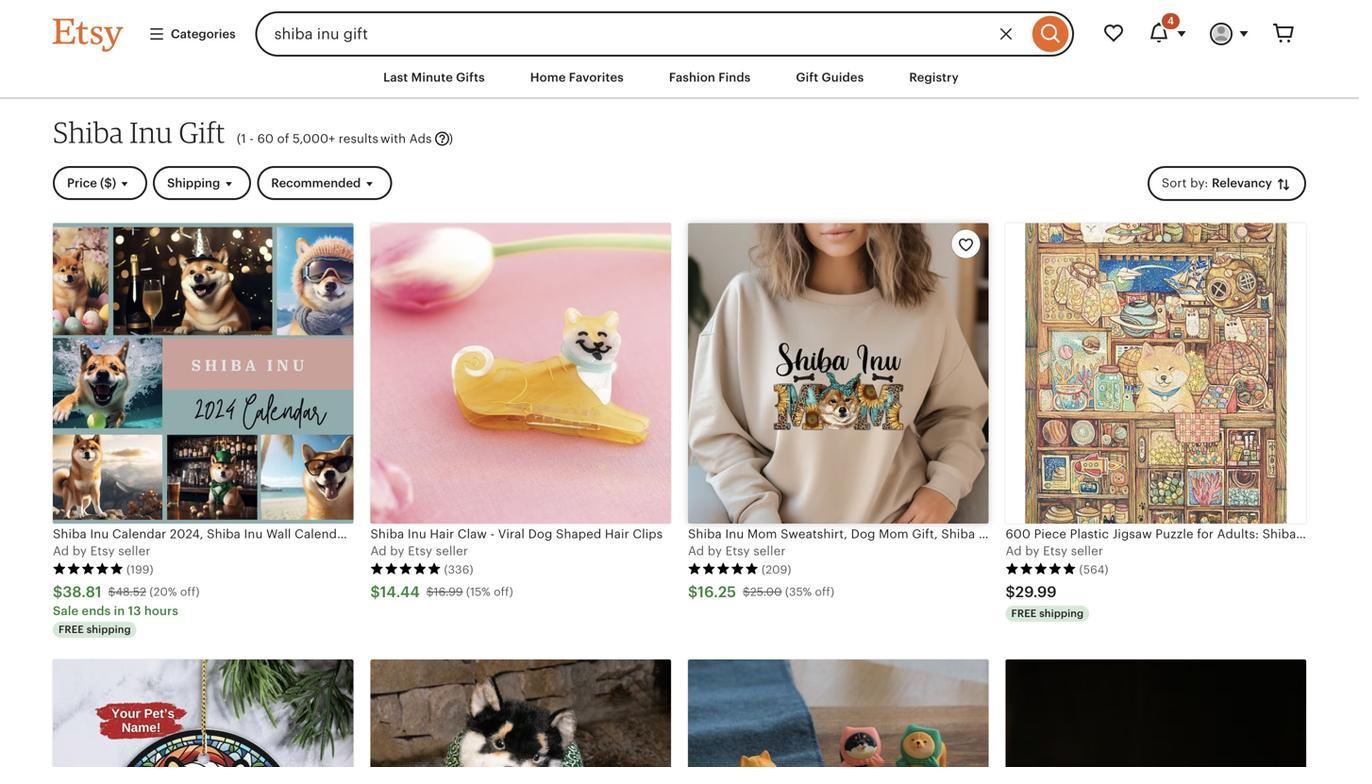 Task type: describe. For each thing, give the bounding box(es) containing it.
shiba inu gift
[[53, 115, 226, 150]]

a for (564)
[[1006, 544, 1015, 559]]

(20%
[[150, 586, 177, 599]]

shipping
[[167, 176, 220, 190]]

( 1 - 60 of 5,000+ results
[[237, 132, 379, 146]]

home
[[530, 70, 566, 85]]

($)
[[100, 176, 116, 190]]

finds
[[719, 70, 751, 85]]

ads
[[410, 132, 432, 146]]

in
[[114, 604, 125, 619]]

guides
[[822, 70, 864, 85]]

d for (209)
[[697, 544, 705, 559]]

2 hair from the left
[[605, 527, 630, 541]]

0 vertical spatial -
[[250, 132, 254, 146]]

claw
[[458, 527, 487, 541]]

categories
[[171, 27, 236, 41]]

inu for hair
[[408, 527, 427, 541]]

sort
[[1162, 176, 1187, 190]]

shipping button
[[153, 166, 251, 201]]

b inside shiba inu hair claw - viral dog shaped hair clips a d b y etsy seller
[[390, 544, 398, 559]]

price ($) button
[[53, 166, 147, 201]]

gift inside "link"
[[796, 70, 819, 85]]

shiba for shiba inu gift
[[53, 115, 124, 150]]

d inside shiba inu hair claw - viral dog shaped hair clips a d b y etsy seller
[[379, 544, 387, 559]]

registry link
[[896, 60, 974, 95]]

(15%
[[466, 586, 491, 599]]

3 a d b y etsy seller from the left
[[1006, 544, 1104, 559]]

(199)
[[127, 564, 154, 576]]

b for (209)
[[708, 544, 716, 559]]

seller for (209)
[[754, 544, 786, 559]]

seller for (564)
[[1072, 544, 1104, 559]]

a d b y etsy seller for 38.81
[[53, 544, 151, 559]]

price
[[67, 176, 97, 190]]

last minute gifts link
[[369, 60, 499, 95]]

gift guides link
[[782, 60, 879, 95]]

etsy for (564)
[[1044, 544, 1068, 559]]

clips
[[633, 527, 663, 541]]

etsy for (199)
[[90, 544, 115, 559]]

dog
[[528, 527, 553, 541]]

4 button
[[1137, 11, 1199, 57]]

600 piece plastic jigsaw puzzle for adults: shiba's grocery store,cotton lion (premium quality, water resistant, durable, recyclable) image
[[1006, 223, 1307, 524]]

(
[[237, 132, 241, 146]]

14.44
[[380, 584, 420, 601]]

last minute gifts
[[383, 70, 485, 85]]

custom shiba inu ornament, personalized shiba dog ornament, dog christmas ornament, shiba inu owner xmas gift, gift for dog owner, doge gift image
[[53, 660, 354, 768]]

last
[[383, 70, 408, 85]]

fashion
[[669, 70, 716, 85]]

16.99
[[434, 586, 463, 599]]

fashion finds
[[669, 70, 751, 85]]

$ 38.81 $ 48.52 (20% off) sale ends in 13 hours free shipping
[[53, 584, 200, 636]]

shaped
[[556, 527, 602, 541]]

gifts
[[456, 70, 485, 85]]

$ 29.99 free shipping
[[1006, 584, 1084, 620]]

$ inside $ 16.25 $ 25.00 (35% off)
[[743, 586, 751, 599]]

free inside $ 38.81 $ 48.52 (20% off) sale ends in 13 hours free shipping
[[59, 624, 84, 636]]

shipping inside "$ 29.99 free shipping"
[[1040, 608, 1084, 620]]

b for (564)
[[1026, 544, 1034, 559]]

(564)
[[1080, 564, 1109, 576]]

b for (199)
[[72, 544, 80, 559]]

shiba inu hair claw - viral dog shaped hair clips image
[[371, 223, 671, 524]]

5 out of 5 stars image for 14.44
[[371, 563, 441, 576]]

16.25
[[698, 584, 737, 601]]

1 vertical spatial gift
[[179, 115, 226, 150]]

price ($)
[[67, 176, 116, 190]]

recommended
[[271, 176, 361, 190]]

a for (199)
[[53, 544, 61, 559]]

with
[[381, 132, 406, 146]]

shiba inu mom sweatshirt, dog mom gift, shiba inu mama t shirt, shiba inu lover, dog lover shirt, shiba inu parent sweater, shiba inu tee image
[[688, 223, 989, 524]]

5 out of 5 stars image for 38.81
[[53, 563, 124, 576]]

shiba inu hair claw - viral dog shaped hair clips a d b y etsy seller
[[371, 527, 663, 559]]

home favorites link
[[516, 60, 638, 95]]



Task type: locate. For each thing, give the bounding box(es) containing it.
recommended button
[[257, 166, 392, 201]]

2 y from the left
[[398, 544, 405, 559]]

seller up (336)
[[436, 544, 468, 559]]

free down sale
[[59, 624, 84, 636]]

0 horizontal spatial off)
[[180, 586, 200, 599]]

home favorites
[[530, 70, 624, 85]]

hair left claw
[[430, 527, 454, 541]]

4 d from the left
[[1014, 544, 1022, 559]]

free inside "$ 29.99 free shipping"
[[1012, 608, 1037, 620]]

5 out of 5 stars image up 14.44 on the left of the page
[[371, 563, 441, 576]]

$ 16.25 $ 25.00 (35% off)
[[688, 584, 835, 601]]

3 b from the left
[[708, 544, 716, 559]]

shiba up 14.44 on the left of the page
[[371, 527, 404, 541]]

2 horizontal spatial off)
[[815, 586, 835, 599]]

13
[[128, 604, 141, 619]]

1 horizontal spatial gift
[[796, 70, 819, 85]]

4
[[1168, 15, 1175, 27]]

off) inside $ 38.81 $ 48.52 (20% off) sale ends in 13 hours free shipping
[[180, 586, 200, 599]]

hair left clips
[[605, 527, 630, 541]]

1 d from the left
[[61, 544, 69, 559]]

- right 1 at the top of the page
[[250, 132, 254, 146]]

4 etsy from the left
[[1044, 544, 1068, 559]]

2 d from the left
[[379, 544, 387, 559]]

3 a from the left
[[688, 544, 697, 559]]

0 horizontal spatial -
[[250, 132, 254, 146]]

b
[[72, 544, 80, 559], [390, 544, 398, 559], [708, 544, 716, 559], [1026, 544, 1034, 559]]

b up 29.99
[[1026, 544, 1034, 559]]

off)
[[180, 586, 200, 599], [494, 586, 513, 599], [815, 586, 835, 599]]

$ inside "$ 29.99 free shipping"
[[1006, 584, 1016, 601]]

1 y from the left
[[80, 544, 87, 559]]

48.52
[[116, 586, 146, 599]]

2 horizontal spatial a d b y etsy seller
[[1006, 544, 1104, 559]]

etsy up 29.99
[[1044, 544, 1068, 559]]

menu bar
[[19, 57, 1341, 99]]

shipping down in
[[87, 624, 131, 636]]

y for (209)
[[716, 544, 722, 559]]

off) inside $ 16.25 $ 25.00 (35% off)
[[815, 586, 835, 599]]

-
[[250, 132, 254, 146], [491, 527, 495, 541]]

inu inside shiba inu hair claw - viral dog shaped hair clips a d b y etsy seller
[[408, 527, 427, 541]]

hours
[[144, 604, 178, 619]]

1 vertical spatial -
[[491, 527, 495, 541]]

0 vertical spatial inu
[[130, 115, 173, 150]]

a up $ 16.25 $ 25.00 (35% off)
[[688, 544, 697, 559]]

0 horizontal spatial hair
[[430, 527, 454, 541]]

4 5 out of 5 stars image from the left
[[1006, 563, 1077, 576]]

1 horizontal spatial off)
[[494, 586, 513, 599]]

0 vertical spatial gift
[[796, 70, 819, 85]]

inu up shipping
[[130, 115, 173, 150]]

Search for anything text field
[[256, 11, 1028, 57]]

$
[[53, 584, 63, 601], [371, 584, 380, 601], [688, 584, 698, 601], [1006, 584, 1016, 601], [108, 586, 116, 599], [427, 586, 434, 599], [743, 586, 751, 599]]

ends
[[82, 604, 111, 619]]

inu
[[130, 115, 173, 150], [408, 527, 427, 541]]

d up 16.25
[[697, 544, 705, 559]]

(336)
[[444, 564, 474, 576]]

b up 14.44 on the left of the page
[[390, 544, 398, 559]]

off) for 14.44
[[494, 586, 513, 599]]

)
[[449, 132, 453, 146]]

seller inside shiba inu hair claw - viral dog shaped hair clips a d b y etsy seller
[[436, 544, 468, 559]]

(35%
[[786, 586, 812, 599]]

etsy up 38.81
[[90, 544, 115, 559]]

29.99
[[1016, 584, 1057, 601]]

gift left (
[[179, 115, 226, 150]]

d up 14.44 on the left of the page
[[379, 544, 387, 559]]

1 seller from the left
[[118, 544, 151, 559]]

3 etsy from the left
[[726, 544, 750, 559]]

1 vertical spatial shipping
[[87, 624, 131, 636]]

38.81
[[63, 584, 102, 601]]

a d b y etsy seller up "(209)"
[[688, 544, 786, 559]]

1 off) from the left
[[180, 586, 200, 599]]

handmade wooden shiba inu dog figurine | hand-carved and painted wood statue carving | table top or shelf decoration shiba inu lover gift image
[[1006, 660, 1307, 768]]

shipping down 29.99
[[1040, 608, 1084, 620]]

gift
[[796, 70, 819, 85], [179, 115, 226, 150]]

y inside shiba inu hair claw - viral dog shaped hair clips a d b y etsy seller
[[398, 544, 405, 559]]

5 out of 5 stars image up 29.99
[[1006, 563, 1077, 576]]

results
[[339, 132, 379, 146]]

1 horizontal spatial free
[[1012, 608, 1037, 620]]

off) right (20%
[[180, 586, 200, 599]]

shiba inside shiba inu hair claw - viral dog shaped hair clips a d b y etsy seller
[[371, 527, 404, 541]]

1 etsy from the left
[[90, 544, 115, 559]]

etsy up 14.44 on the left of the page
[[408, 544, 433, 559]]

by:
[[1191, 176, 1209, 190]]

d up 38.81
[[61, 544, 69, 559]]

a d b y etsy seller
[[53, 544, 151, 559], [688, 544, 786, 559], [1006, 544, 1104, 559]]

d
[[61, 544, 69, 559], [379, 544, 387, 559], [697, 544, 705, 559], [1014, 544, 1022, 559]]

shiba
[[53, 115, 124, 150], [371, 527, 404, 541]]

relevancy
[[1212, 176, 1273, 190]]

a up $ 14.44 $ 16.99 (15% off)
[[371, 544, 379, 559]]

1 horizontal spatial hair
[[605, 527, 630, 541]]

shipping inside $ 38.81 $ 48.52 (20% off) sale ends in 13 hours free shipping
[[87, 624, 131, 636]]

seller for (199)
[[118, 544, 151, 559]]

y for (199)
[[80, 544, 87, 559]]

0 horizontal spatial inu
[[130, 115, 173, 150]]

0 vertical spatial free
[[1012, 608, 1037, 620]]

1 horizontal spatial shiba
[[371, 527, 404, 541]]

0 horizontal spatial a d b y etsy seller
[[53, 544, 151, 559]]

1 horizontal spatial a d b y etsy seller
[[688, 544, 786, 559]]

0 vertical spatial shipping
[[1040, 608, 1084, 620]]

2 5 out of 5 stars image from the left
[[371, 563, 441, 576]]

5 out of 5 stars image for 16.25
[[688, 563, 759, 576]]

gift guides
[[796, 70, 864, 85]]

5 out of 5 stars image
[[53, 563, 124, 576], [371, 563, 441, 576], [688, 563, 759, 576], [1006, 563, 1077, 576]]

gift left guides
[[796, 70, 819, 85]]

off) inside $ 14.44 $ 16.99 (15% off)
[[494, 586, 513, 599]]

2 seller from the left
[[436, 544, 468, 559]]

a d b y etsy seller up (564)
[[1006, 544, 1104, 559]]

1 horizontal spatial inu
[[408, 527, 427, 541]]

1 vertical spatial free
[[59, 624, 84, 636]]

a d b y etsy seller for 16.25
[[688, 544, 786, 559]]

5 out of 5 stars image up 16.25
[[688, 563, 759, 576]]

registry
[[910, 70, 959, 85]]

y for (564)
[[1033, 544, 1040, 559]]

0 vertical spatial shiba
[[53, 115, 124, 150]]

off) for 38.81
[[180, 586, 200, 599]]

minute
[[411, 70, 453, 85]]

seller up (564)
[[1072, 544, 1104, 559]]

inu for gift
[[130, 115, 173, 150]]

1 hair from the left
[[430, 527, 454, 541]]

a up "$ 29.99 free shipping"
[[1006, 544, 1015, 559]]

cute shiba inu figurine, shiba lover gift, shiba dog desk ornament, kawaii shiba desk accessory,buy 2 get 10% off image
[[688, 660, 989, 768]]

b up 38.81
[[72, 544, 80, 559]]

categories button
[[134, 17, 250, 51]]

y
[[80, 544, 87, 559], [398, 544, 405, 559], [716, 544, 722, 559], [1033, 544, 1040, 559]]

shiba up price ($)
[[53, 115, 124, 150]]

2 etsy from the left
[[408, 544, 433, 559]]

(209)
[[762, 564, 792, 576]]

3 seller from the left
[[754, 544, 786, 559]]

fashion finds link
[[655, 60, 765, 95]]

1 horizontal spatial -
[[491, 527, 495, 541]]

5,000+
[[293, 132, 335, 146]]

a d b y etsy seller up (199)
[[53, 544, 151, 559]]

none search field inside categories banner
[[256, 11, 1075, 57]]

y up 14.44 on the left of the page
[[398, 544, 405, 559]]

None search field
[[256, 11, 1075, 57]]

1 a from the left
[[53, 544, 61, 559]]

y up 29.99
[[1033, 544, 1040, 559]]

of
[[277, 132, 289, 146]]

inu left claw
[[408, 527, 427, 541]]

4 y from the left
[[1033, 544, 1040, 559]]

2 off) from the left
[[494, 586, 513, 599]]

- left 'viral'
[[491, 527, 495, 541]]

2 b from the left
[[390, 544, 398, 559]]

etsy up 16.25
[[726, 544, 750, 559]]

menu bar containing last minute gifts
[[19, 57, 1341, 99]]

b up 16.25
[[708, 544, 716, 559]]

seller up "(209)"
[[754, 544, 786, 559]]

0 horizontal spatial gift
[[179, 115, 226, 150]]

etsy
[[90, 544, 115, 559], [408, 544, 433, 559], [726, 544, 750, 559], [1044, 544, 1068, 559]]

3 5 out of 5 stars image from the left
[[688, 563, 759, 576]]

off) for 16.25
[[815, 586, 835, 599]]

1 vertical spatial inu
[[408, 527, 427, 541]]

a up sale
[[53, 544, 61, 559]]

free
[[1012, 608, 1037, 620], [59, 624, 84, 636]]

0 horizontal spatial free
[[59, 624, 84, 636]]

3 y from the left
[[716, 544, 722, 559]]

y up 16.25
[[716, 544, 722, 559]]

60
[[257, 132, 274, 146]]

4 a from the left
[[1006, 544, 1015, 559]]

shiba for shiba inu hair claw - viral dog shaped hair clips a d b y etsy seller
[[371, 527, 404, 541]]

y up 38.81
[[80, 544, 87, 559]]

d for (199)
[[61, 544, 69, 559]]

with ads
[[381, 132, 432, 146]]

viral
[[498, 527, 525, 541]]

sort by: relevancy
[[1162, 176, 1276, 190]]

categories banner
[[19, 0, 1341, 57]]

1 horizontal spatial shipping
[[1040, 608, 1084, 620]]

0 horizontal spatial shiba
[[53, 115, 124, 150]]

a inside shiba inu hair claw - viral dog shaped hair clips a d b y etsy seller
[[371, 544, 379, 559]]

hair
[[430, 527, 454, 541], [605, 527, 630, 541]]

4 b from the left
[[1026, 544, 1034, 559]]

sale
[[53, 604, 79, 619]]

- inside shiba inu hair claw - viral dog shaped hair clips a d b y etsy seller
[[491, 527, 495, 541]]

shiba inu calendar 2024, shiba inu wall calendar gift, 12 month hanging wall calendar, shiba inu art calendar, shiba inu dog lover gift image
[[53, 223, 354, 524]]

2 a d b y etsy seller from the left
[[688, 544, 786, 559]]

3 d from the left
[[697, 544, 705, 559]]

a
[[53, 544, 61, 559], [371, 544, 379, 559], [688, 544, 697, 559], [1006, 544, 1015, 559]]

3 off) from the left
[[815, 586, 835, 599]]

2 a from the left
[[371, 544, 379, 559]]

4 seller from the left
[[1072, 544, 1104, 559]]

seller up (199)
[[118, 544, 151, 559]]

1
[[241, 132, 246, 146]]

etsy inside shiba inu hair claw - viral dog shaped hair clips a d b y etsy seller
[[408, 544, 433, 559]]

d up 29.99
[[1014, 544, 1022, 559]]

favorites
[[569, 70, 624, 85]]

5 out of 5 stars image up 38.81
[[53, 563, 124, 576]]

off) right (15%
[[494, 586, 513, 599]]

seller
[[118, 544, 151, 559], [436, 544, 468, 559], [754, 544, 786, 559], [1072, 544, 1104, 559]]

free down 29.99
[[1012, 608, 1037, 620]]

off) right (35%
[[815, 586, 835, 599]]

25.00
[[751, 586, 782, 599]]

d for (564)
[[1014, 544, 1022, 559]]

1 a d b y etsy seller from the left
[[53, 544, 151, 559]]

1 5 out of 5 stars image from the left
[[53, 563, 124, 576]]

$ inside $ 14.44 $ 16.99 (15% off)
[[427, 586, 434, 599]]

$ 14.44 $ 16.99 (15% off)
[[371, 584, 513, 601]]

shipping
[[1040, 608, 1084, 620], [87, 624, 131, 636]]

1 vertical spatial shiba
[[371, 527, 404, 541]]

etsy for (209)
[[726, 544, 750, 559]]

1 b from the left
[[72, 544, 80, 559]]

0 horizontal spatial shipping
[[87, 624, 131, 636]]

chongker black shiba inu dog 100% handmade realistic stuffed dog plush dog toy for women kids dog lovers image
[[371, 660, 671, 768]]

a for (209)
[[688, 544, 697, 559]]

sort by: relevancy image
[[1276, 176, 1293, 193]]



Task type: vqa. For each thing, say whether or not it's contained in the screenshot.
first the a from right
yes



